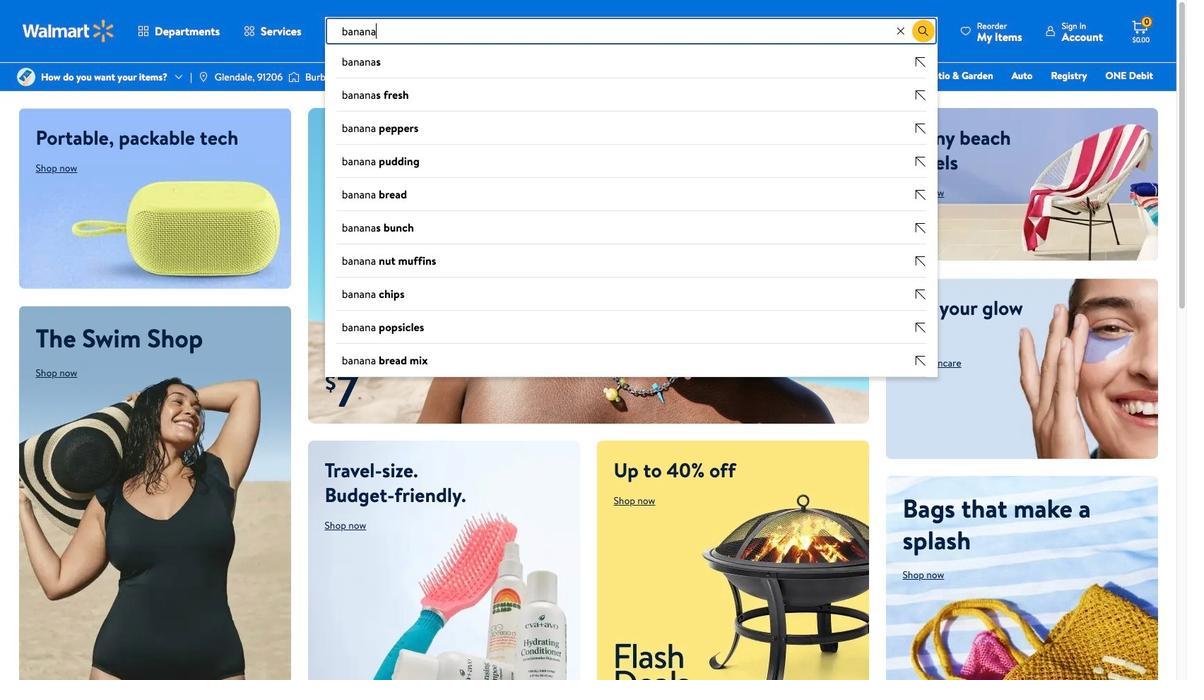 Task type: describe. For each thing, give the bounding box(es) containing it.
0 horizontal spatial  image
[[198, 71, 209, 83]]

walmart image
[[23, 20, 115, 42]]

update query to banana bread image
[[915, 189, 927, 201]]

update query to banana peppers image
[[915, 123, 927, 134]]

update query to banana chips image
[[915, 289, 927, 300]]

search icon image
[[918, 25, 929, 37]]



Task type: locate. For each thing, give the bounding box(es) containing it.
Walmart Site-Wide search field
[[325, 17, 938, 377]]

group
[[325, 45, 938, 377]]

 image
[[288, 70, 300, 84], [198, 71, 209, 83]]

update query to banana bread mix image
[[915, 355, 927, 367]]

update query to bananas fresh image
[[915, 90, 927, 101]]

 image
[[17, 68, 35, 86]]

update query to banana popsicles image
[[915, 322, 927, 333]]

clear search field text image
[[895, 25, 907, 36]]

update query to bananas bunch image
[[915, 223, 927, 234]]

update query to banana nut muffins image
[[915, 256, 927, 267]]

1 horizontal spatial  image
[[288, 70, 300, 84]]

Search search field
[[325, 17, 938, 45]]

update query to bananas image
[[915, 56, 927, 68]]

update query to banana pudding image
[[915, 156, 927, 167]]



Task type: vqa. For each thing, say whether or not it's contained in the screenshot.
Fig And Couscous Salad "Image"
no



